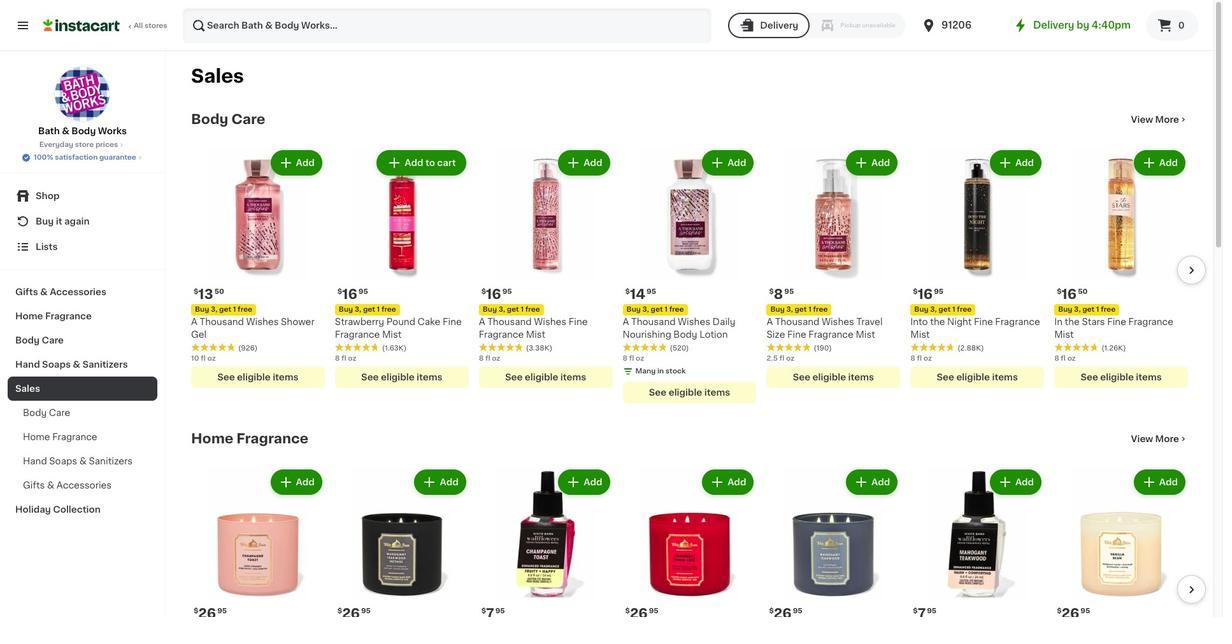 Task type: locate. For each thing, give the bounding box(es) containing it.
1 buy 3, get 1 free from the left
[[195, 306, 252, 313]]

pound
[[386, 318, 415, 327]]

hand up holiday
[[23, 457, 47, 466]]

fl down a thousand wishes fine fragrance mist
[[485, 355, 490, 362]]

2 view more link from the top
[[1131, 433, 1188, 446]]

item carousel region
[[173, 143, 1206, 411], [173, 462, 1206, 618]]

7 free from the left
[[1101, 306, 1116, 313]]

16 up in
[[1062, 288, 1077, 301]]

1 for in the stars fine fragrance mist
[[1096, 306, 1099, 313]]

get for a thousand wishes daily nourishing body lotion
[[651, 306, 663, 313]]

body
[[191, 113, 228, 126], [72, 127, 96, 136], [674, 331, 697, 339], [15, 336, 40, 345], [23, 409, 47, 418]]

6 buy 3, get 1 free from the left
[[914, 306, 972, 313]]

the inside into the night fine fragrance mist
[[930, 318, 945, 327]]

items down in the stars fine fragrance mist
[[1136, 373, 1162, 382]]

view more
[[1131, 115, 1179, 124], [1131, 435, 1179, 444]]

Search field
[[183, 9, 710, 42]]

50 inside "$ 13 50"
[[214, 288, 224, 295]]

1 free from the left
[[238, 306, 252, 313]]

wishes up "(190)"
[[822, 318, 854, 327]]

gifts for second gifts & accessories link from the bottom of the page
[[15, 288, 38, 297]]

guarantee
[[99, 154, 136, 161]]

home fragrance
[[15, 312, 92, 321], [191, 432, 308, 446], [23, 433, 97, 442]]

6 oz from the left
[[923, 355, 932, 362]]

fl down strawberry
[[341, 355, 346, 362]]

0
[[1178, 21, 1185, 30]]

1 8 fl oz from the left
[[335, 355, 356, 362]]

1 vertical spatial gifts & accessories
[[23, 482, 112, 490]]

8 down into
[[910, 355, 915, 362]]

0 vertical spatial soaps
[[42, 361, 71, 369]]

buy up strawberry
[[339, 306, 353, 313]]

$ 16 95
[[338, 288, 368, 301], [481, 288, 512, 301], [913, 288, 943, 301]]

0 vertical spatial item carousel region
[[173, 143, 1206, 411]]

buy 3, get 1 free for a thousand wishes daily nourishing body lotion
[[627, 306, 684, 313]]

1 vertical spatial body care
[[15, 336, 64, 345]]

3, for a thousand wishes daily nourishing body lotion
[[642, 306, 649, 313]]

wishes inside 'a thousand wishes travel size fine fragrance mist'
[[822, 318, 854, 327]]

accessories down lists link
[[50, 288, 106, 297]]

$ inside "$ 14 95"
[[625, 288, 630, 295]]

get up the night
[[938, 306, 951, 313]]

oz down a thousand wishes fine fragrance mist
[[492, 355, 500, 362]]

2 a from the left
[[479, 318, 485, 327]]

mist up (1.63k)
[[382, 331, 402, 339]]

body care for the bottom body care link
[[23, 409, 70, 418]]

home fragrance for hand soaps & sanitizers
[[23, 433, 97, 442]]

buy for a thousand wishes daily nourishing body lotion
[[627, 306, 641, 313]]

3 get from the left
[[507, 306, 519, 313]]

6 1 from the left
[[952, 306, 955, 313]]

1
[[233, 306, 236, 313], [377, 306, 380, 313], [521, 306, 524, 313], [665, 306, 668, 313], [808, 306, 811, 313], [952, 306, 955, 313], [1096, 306, 1099, 313]]

1 fl from the left
[[201, 355, 206, 362]]

1 up a thousand wishes shower gel
[[233, 306, 236, 313]]

see eligible items button down stock
[[623, 382, 756, 404]]

8 down in
[[1054, 355, 1059, 362]]

oz right 2.5
[[786, 355, 794, 362]]

sanitizers
[[82, 361, 128, 369], [89, 457, 133, 466]]

2 view from the top
[[1131, 435, 1153, 444]]

wishes up (926)
[[246, 318, 279, 327]]

8 fl oz for a thousand wishes daily nourishing body lotion
[[623, 355, 644, 362]]

stock
[[666, 368, 686, 375]]

shop link
[[8, 183, 157, 209]]

fine inside 'a thousand wishes travel size fine fragrance mist'
[[787, 331, 806, 339]]

home for hand soaps & sanitizers
[[23, 433, 50, 442]]

0 vertical spatial accessories
[[50, 288, 106, 297]]

3 8 fl oz from the left
[[623, 355, 644, 362]]

fl right 2.5
[[780, 355, 784, 362]]

0 horizontal spatial 50
[[214, 288, 224, 295]]

2 gifts & accessories link from the top
[[8, 474, 157, 498]]

0 vertical spatial hand soaps & sanitizers link
[[8, 353, 157, 377]]

1 vertical spatial hand
[[23, 457, 47, 466]]

items down into the night fine fragrance mist at the right bottom of the page
[[992, 373, 1018, 382]]

4 8 fl oz from the left
[[910, 355, 932, 362]]

5 fl from the left
[[780, 355, 784, 362]]

1 oz from the left
[[207, 355, 216, 362]]

0 vertical spatial gifts
[[15, 288, 38, 297]]

thousand
[[200, 318, 244, 327], [487, 318, 532, 327], [631, 318, 676, 327], [775, 318, 819, 327]]

3 thousand from the left
[[631, 318, 676, 327]]

3, up strawberry
[[355, 306, 361, 313]]

3, for strawberry pound cake fine fragrance mist
[[355, 306, 361, 313]]

oz for a thousand wishes fine fragrance mist
[[492, 355, 500, 362]]

4 1 from the left
[[665, 306, 668, 313]]

1 1 from the left
[[233, 306, 236, 313]]

1 view more link from the top
[[1131, 113, 1188, 126]]

collection
[[53, 506, 101, 515]]

7 1 from the left
[[1096, 306, 1099, 313]]

1 vertical spatial gifts
[[23, 482, 45, 490]]

gel
[[191, 330, 207, 339]]

8 fl oz
[[335, 355, 356, 362], [479, 355, 500, 362], [623, 355, 644, 362], [910, 355, 932, 362], [1054, 355, 1076, 362]]

50 for 16
[[1078, 288, 1088, 295]]

items for a thousand wishes travel size fine fragrance mist
[[848, 373, 874, 382]]

2 thousand from the left
[[487, 318, 532, 327]]

free up a thousand wishes fine fragrance mist
[[525, 306, 540, 313]]

free
[[238, 306, 252, 313], [382, 306, 396, 313], [525, 306, 540, 313], [669, 306, 684, 313], [813, 306, 828, 313], [957, 306, 972, 313], [1101, 306, 1116, 313]]

the
[[930, 318, 945, 327], [1065, 318, 1080, 327]]

product group
[[191, 148, 325, 388], [335, 148, 469, 388], [479, 148, 613, 388], [623, 148, 756, 404], [767, 148, 900, 388], [910, 148, 1044, 388], [1054, 148, 1188, 388], [191, 467, 325, 618], [335, 467, 469, 618], [479, 467, 613, 618], [623, 467, 756, 618], [767, 467, 900, 618], [910, 467, 1044, 618], [1054, 467, 1188, 618]]

fine for night
[[974, 318, 993, 327]]

eligible for a thousand wishes daily nourishing body lotion
[[669, 388, 702, 397]]

1 the from the left
[[930, 318, 945, 327]]

see eligible items button for a thousand wishes fine fragrance mist
[[479, 367, 613, 388]]

0 button
[[1146, 10, 1198, 41]]

care
[[231, 113, 265, 126], [42, 336, 64, 345], [49, 409, 70, 418]]

wishes inside a thousand wishes shower gel
[[246, 318, 279, 327]]

free for a thousand wishes fine fragrance mist
[[525, 306, 540, 313]]

thousand for 13
[[200, 318, 244, 327]]

8 down "nourishing"
[[623, 355, 627, 362]]

free for a thousand wishes shower gel
[[238, 306, 252, 313]]

fl down "nourishing"
[[629, 355, 634, 362]]

1 vertical spatial hand soaps & sanitizers
[[23, 457, 133, 466]]

see for a thousand wishes daily nourishing body lotion
[[649, 388, 666, 397]]

eligible
[[237, 373, 271, 382], [381, 373, 414, 382], [525, 373, 558, 382], [813, 373, 846, 382], [956, 373, 990, 382], [1100, 373, 1134, 382], [669, 388, 702, 397]]

sanitizers up sales link
[[82, 361, 128, 369]]

4 buy 3, get 1 free from the left
[[627, 306, 684, 313]]

2 $ 16 95 from the left
[[481, 288, 512, 301]]

wishes for 14
[[678, 318, 710, 327]]

gifts down lists
[[15, 288, 38, 297]]

buy up a thousand wishes fine fragrance mist
[[483, 306, 497, 313]]

1 horizontal spatial sales
[[191, 67, 244, 85]]

5 3, from the left
[[786, 306, 793, 313]]

buy 3, get 1 free for strawberry pound cake fine fragrance mist
[[339, 306, 396, 313]]

items down shower
[[273, 373, 299, 382]]

8 for in the stars fine fragrance mist
[[1054, 355, 1059, 362]]

to
[[425, 159, 435, 168]]

3 free from the left
[[525, 306, 540, 313]]

fl down into
[[917, 355, 922, 362]]

4 fl from the left
[[629, 355, 634, 362]]

1 vertical spatial care
[[42, 336, 64, 345]]

view more link for body care
[[1131, 113, 1188, 126]]

1 view from the top
[[1131, 115, 1153, 124]]

get for strawberry pound cake fine fragrance mist
[[363, 306, 375, 313]]

2 more from the top
[[1155, 435, 1179, 444]]

buy it again
[[36, 217, 90, 226]]

buy 3, get 1 free for a thousand wishes fine fragrance mist
[[483, 306, 540, 313]]

stores
[[145, 22, 167, 29]]

0 vertical spatial view more link
[[1131, 113, 1188, 126]]

see eligible items for a thousand wishes travel size fine fragrance mist
[[793, 373, 874, 382]]

see eligible items down (1.26k)
[[1081, 373, 1162, 382]]

view more link for home fragrance
[[1131, 433, 1188, 446]]

see down strawberry
[[361, 373, 379, 382]]

fine inside strawberry pound cake fine fragrance mist
[[443, 318, 462, 327]]

size
[[767, 331, 785, 339]]

a inside a thousand wishes shower gel
[[191, 318, 197, 327]]

2 free from the left
[[382, 306, 396, 313]]

16
[[342, 288, 357, 301], [486, 288, 501, 301], [918, 288, 933, 301], [1062, 288, 1077, 301]]

1 more from the top
[[1155, 115, 1179, 124]]

see eligible items button down (1.26k)
[[1054, 367, 1188, 388]]

0 vertical spatial body care link
[[191, 112, 265, 127]]

3 buy 3, get 1 free from the left
[[483, 306, 540, 313]]

4 get from the left
[[651, 306, 663, 313]]

5 1 from the left
[[808, 306, 811, 313]]

2 vertical spatial body care
[[23, 409, 70, 418]]

0 horizontal spatial delivery
[[760, 21, 798, 30]]

fragrance inside in the stars fine fragrance mist
[[1128, 318, 1173, 327]]

add
[[296, 159, 315, 168], [405, 159, 423, 168], [584, 159, 602, 168], [728, 159, 746, 168], [871, 159, 890, 168], [1015, 159, 1034, 168], [1159, 159, 1178, 168], [296, 478, 315, 487], [440, 478, 458, 487], [584, 478, 602, 487], [728, 478, 746, 487], [871, 478, 890, 487], [1015, 478, 1034, 487], [1159, 478, 1178, 487]]

items for a thousand wishes fine fragrance mist
[[560, 373, 586, 382]]

daily
[[713, 318, 735, 327]]

8 fl oz up many
[[623, 355, 644, 362]]

buy up in
[[1058, 306, 1072, 313]]

6 fl from the left
[[917, 355, 922, 362]]

2 16 from the left
[[486, 288, 501, 301]]

3 oz from the left
[[492, 355, 500, 362]]

6 3, from the left
[[930, 306, 937, 313]]

8 fl oz for strawberry pound cake fine fragrance mist
[[335, 355, 356, 362]]

1 horizontal spatial delivery
[[1033, 20, 1074, 30]]

buy up into
[[914, 306, 928, 313]]

see eligible items button down "(190)"
[[767, 367, 900, 388]]

see eligible items down "(190)"
[[793, 373, 874, 382]]

0 vertical spatial gifts & accessories
[[15, 288, 106, 297]]

a up size
[[767, 318, 773, 327]]

4 a from the left
[[767, 318, 773, 327]]

& up holiday collection link
[[79, 457, 87, 466]]

1 vertical spatial sales
[[15, 385, 40, 394]]

free up stars
[[1101, 306, 1116, 313]]

4 thousand from the left
[[775, 318, 819, 327]]

wishes inside a thousand wishes fine fragrance mist
[[534, 318, 566, 327]]

50
[[214, 288, 224, 295], [1078, 288, 1088, 295]]

$ 16 95 for into
[[913, 288, 943, 301]]

8 fl oz for into the night fine fragrance mist
[[910, 355, 932, 362]]

1 vertical spatial view more link
[[1131, 433, 1188, 446]]

buy down 14 on the top of the page
[[627, 306, 641, 313]]

0 horizontal spatial sales
[[15, 385, 40, 394]]

7 oz from the left
[[1067, 355, 1076, 362]]

0 horizontal spatial $ 16 95
[[338, 288, 368, 301]]

8 fl oz for in the stars fine fragrance mist
[[1054, 355, 1076, 362]]

50 up stars
[[1078, 288, 1088, 295]]

1 vertical spatial gifts & accessories link
[[8, 474, 157, 498]]

add to cart button
[[378, 152, 465, 175]]

2 item carousel region from the top
[[173, 462, 1206, 618]]

fl right 10
[[201, 355, 206, 362]]

fl for in the stars fine fragrance mist
[[1061, 355, 1066, 362]]

$ 16 95 up strawberry
[[338, 288, 368, 301]]

bath & body works link
[[38, 66, 127, 138]]

items down cake
[[417, 373, 442, 382]]

thousand inside 'a thousand wishes travel size fine fragrance mist'
[[775, 318, 819, 327]]

2 1 from the left
[[377, 306, 380, 313]]

lotion
[[700, 331, 728, 339]]

oz for in the stars fine fragrance mist
[[1067, 355, 1076, 362]]

1 thousand from the left
[[200, 318, 244, 327]]

(190)
[[814, 345, 832, 352]]

all
[[134, 22, 143, 29]]

1 mist from the left
[[382, 331, 402, 339]]

bath & body works
[[38, 127, 127, 136]]

0 vertical spatial view more
[[1131, 115, 1179, 124]]

in
[[657, 368, 664, 375]]

buy 3, get 1 free down "$ 14 95"
[[627, 306, 684, 313]]

0 horizontal spatial the
[[930, 318, 945, 327]]

8 down strawberry
[[335, 355, 340, 362]]

buy 3, get 1 free for a thousand wishes travel size fine fragrance mist
[[770, 306, 828, 313]]

3 fl from the left
[[485, 355, 490, 362]]

thousand inside a thousand wishes fine fragrance mist
[[487, 318, 532, 327]]

oz up many
[[636, 355, 644, 362]]

fragrance
[[45, 312, 92, 321], [995, 318, 1040, 327], [1128, 318, 1173, 327], [335, 331, 380, 339], [479, 331, 524, 339], [809, 331, 853, 339], [237, 432, 308, 446], [52, 433, 97, 442]]

1 horizontal spatial the
[[1065, 318, 1080, 327]]

1 3, from the left
[[211, 306, 217, 313]]

4 mist from the left
[[910, 331, 930, 339]]

8
[[774, 288, 783, 301], [335, 355, 340, 362], [479, 355, 484, 362], [623, 355, 627, 362], [910, 355, 915, 362], [1054, 355, 1059, 362]]

it
[[56, 217, 62, 226]]

eligible down (926)
[[237, 373, 271, 382]]

a inside the a thousand wishes daily nourishing body lotion
[[623, 318, 629, 327]]

sales link
[[8, 377, 157, 401]]

1 view more from the top
[[1131, 115, 1179, 124]]

see down in the stars fine fragrance mist
[[1081, 373, 1098, 382]]

16 up strawberry
[[342, 288, 357, 301]]

mist inside strawberry pound cake fine fragrance mist
[[382, 331, 402, 339]]

1 horizontal spatial $ 16 95
[[481, 288, 512, 301]]

4 oz from the left
[[636, 355, 644, 362]]

gifts & accessories link
[[8, 280, 157, 304], [8, 474, 157, 498]]

1 $ 16 95 from the left
[[338, 288, 368, 301]]

get for a thousand wishes travel size fine fragrance mist
[[795, 306, 807, 313]]

7 3, from the left
[[1074, 306, 1081, 313]]

buy 3, get 1 free up stars
[[1058, 306, 1116, 313]]

lists
[[36, 243, 58, 252]]

1 vertical spatial item carousel region
[[173, 462, 1206, 618]]

buy it again link
[[8, 209, 157, 234]]

gifts & accessories
[[15, 288, 106, 297], [23, 482, 112, 490]]

3,
[[211, 306, 217, 313], [355, 306, 361, 313], [499, 306, 505, 313], [642, 306, 649, 313], [786, 306, 793, 313], [930, 306, 937, 313], [1074, 306, 1081, 313]]

add inside button
[[405, 159, 423, 168]]

see eligible items for a thousand wishes daily nourishing body lotion
[[649, 388, 730, 397]]

see eligible items button for in the stars fine fragrance mist
[[1054, 367, 1188, 388]]

everyday
[[39, 141, 73, 148]]

1 16 from the left
[[342, 288, 357, 301]]

3, down $ 16 50
[[1074, 306, 1081, 313]]

4 16 from the left
[[1062, 288, 1077, 301]]

stars
[[1082, 318, 1105, 327]]

3, up into the night fine fragrance mist at the right bottom of the page
[[930, 306, 937, 313]]

3, down "$ 13 50"
[[211, 306, 217, 313]]

eligible down the (3.38k)
[[525, 373, 558, 382]]

(520)
[[670, 345, 689, 352]]

the for $ 16 95
[[930, 318, 945, 327]]

instacart logo image
[[43, 18, 120, 33]]

get down "$ 14 95"
[[651, 306, 663, 313]]

bath & body works logo image
[[54, 66, 111, 122]]

5 oz from the left
[[786, 355, 794, 362]]

$ inside $ 16 50
[[1057, 288, 1062, 295]]

gifts & accessories down lists
[[15, 288, 106, 297]]

$ 13 50
[[194, 288, 224, 301]]

0 vertical spatial more
[[1155, 115, 1179, 124]]

7 fl from the left
[[1061, 355, 1066, 362]]

&
[[62, 127, 69, 136], [40, 288, 48, 297], [73, 361, 80, 369], [79, 457, 87, 466], [47, 482, 54, 490]]

wishes inside the a thousand wishes daily nourishing body lotion
[[678, 318, 710, 327]]

2 view more from the top
[[1131, 435, 1179, 444]]

oz for a thousand wishes travel size fine fragrance mist
[[786, 355, 794, 362]]

5 mist from the left
[[1054, 331, 1074, 339]]

mist inside into the night fine fragrance mist
[[910, 331, 930, 339]]

home fragrance link for care
[[8, 304, 157, 329]]

see eligible items down the (3.38k)
[[505, 373, 586, 382]]

$ 16 95 up into
[[913, 288, 943, 301]]

eligible down (1.63k)
[[381, 373, 414, 382]]

& up the everyday
[[62, 127, 69, 136]]

5 8 fl oz from the left
[[1054, 355, 1076, 362]]

fl for a thousand wishes shower gel
[[201, 355, 206, 362]]

(926)
[[238, 345, 257, 352]]

fragrance inside strawberry pound cake fine fragrance mist
[[335, 331, 380, 339]]

None search field
[[182, 8, 712, 43]]

8 fl oz down a thousand wishes fine fragrance mist
[[479, 355, 500, 362]]

mist down in
[[1054, 331, 1074, 339]]

1 vertical spatial view more
[[1131, 435, 1179, 444]]

6 free from the left
[[957, 306, 972, 313]]

thousand inside a thousand wishes shower gel
[[200, 318, 244, 327]]

$
[[194, 288, 198, 295], [338, 288, 342, 295], [481, 288, 486, 295], [625, 288, 630, 295], [769, 288, 774, 295], [913, 288, 918, 295], [1057, 288, 1062, 295], [194, 608, 198, 615], [338, 608, 342, 615], [481, 608, 486, 615], [625, 608, 630, 615], [769, 608, 774, 615], [913, 608, 918, 615], [1057, 608, 1062, 615]]

fine inside in the stars fine fragrance mist
[[1107, 318, 1126, 327]]

item carousel region containing 13
[[173, 143, 1206, 411]]

3, for a thousand wishes fine fragrance mist
[[499, 306, 505, 313]]

into the night fine fragrance mist
[[910, 318, 1040, 339]]

items
[[273, 373, 299, 382], [417, 373, 442, 382], [560, 373, 586, 382], [848, 373, 874, 382], [992, 373, 1018, 382], [1136, 373, 1162, 382], [704, 388, 730, 397]]

see down many in stock
[[649, 388, 666, 397]]

sales
[[191, 67, 244, 85], [15, 385, 40, 394]]

0 vertical spatial view
[[1131, 115, 1153, 124]]

soaps up holiday collection
[[49, 457, 77, 466]]

a right cake
[[479, 318, 485, 327]]

see eligible items
[[217, 373, 299, 382], [361, 373, 442, 382], [505, 373, 586, 382], [793, 373, 874, 382], [937, 373, 1018, 382], [1081, 373, 1162, 382], [649, 388, 730, 397]]

& inside bath & body works link
[[62, 127, 69, 136]]

2 wishes from the left
[[534, 318, 566, 327]]

1 a from the left
[[191, 318, 197, 327]]

view more for fragrance
[[1131, 435, 1179, 444]]

more
[[1155, 115, 1179, 124], [1155, 435, 1179, 444]]

mist inside a thousand wishes fine fragrance mist
[[526, 331, 545, 339]]

items down lotion
[[704, 388, 730, 397]]

50 for 13
[[214, 288, 224, 295]]

view more for care
[[1131, 115, 1179, 124]]

see down the night
[[937, 373, 954, 382]]

gifts & accessories link down lists link
[[8, 280, 157, 304]]

1 vertical spatial hand soaps & sanitizers link
[[8, 450, 157, 474]]

oz for a thousand wishes daily nourishing body lotion
[[636, 355, 644, 362]]

hand soaps & sanitizers link
[[8, 353, 157, 377], [8, 450, 157, 474]]

sales inside sales link
[[15, 385, 40, 394]]

buy left 'it'
[[36, 217, 54, 226]]

more for care
[[1155, 115, 1179, 124]]

home fragrance link
[[8, 304, 157, 329], [8, 426, 157, 450], [191, 432, 308, 447]]

mist down into
[[910, 331, 930, 339]]

thousand up "nourishing"
[[631, 318, 676, 327]]

3 3, from the left
[[499, 306, 505, 313]]

0 vertical spatial sanitizers
[[82, 361, 128, 369]]

3, up a thousand wishes fine fragrance mist
[[499, 306, 505, 313]]

see eligible items button
[[191, 367, 325, 388], [335, 367, 469, 388], [479, 367, 613, 388], [767, 367, 900, 388], [910, 367, 1044, 388], [1054, 367, 1188, 388], [623, 382, 756, 404]]

3 $ 16 95 from the left
[[913, 288, 943, 301]]

oz right 10
[[207, 355, 216, 362]]

3, for a thousand wishes travel size fine fragrance mist
[[786, 306, 793, 313]]

oz for into the night fine fragrance mist
[[923, 355, 932, 362]]

oz down strawberry
[[348, 355, 356, 362]]

thousand inside the a thousand wishes daily nourishing body lotion
[[631, 318, 676, 327]]

2 get from the left
[[363, 306, 375, 313]]

gifts up holiday
[[23, 482, 45, 490]]

1 item carousel region from the top
[[173, 143, 1206, 411]]

wishes
[[246, 318, 279, 327], [534, 318, 566, 327], [678, 318, 710, 327], [822, 318, 854, 327]]

shower
[[281, 318, 314, 327]]

50 inside $ 16 50
[[1078, 288, 1088, 295]]

the inside in the stars fine fragrance mist
[[1065, 318, 1080, 327]]

items down a thousand wishes fine fragrance mist
[[560, 373, 586, 382]]

4 wishes from the left
[[822, 318, 854, 327]]

1 vertical spatial more
[[1155, 435, 1179, 444]]

delivery inside delivery button
[[760, 21, 798, 30]]

buy 3, get 1 free
[[195, 306, 252, 313], [339, 306, 396, 313], [483, 306, 540, 313], [627, 306, 684, 313], [770, 306, 828, 313], [914, 306, 972, 313], [1058, 306, 1116, 313]]

see eligible items button down (1.63k)
[[335, 367, 469, 388]]

2 8 fl oz from the left
[[479, 355, 500, 362]]

8 down a thousand wishes fine fragrance mist
[[479, 355, 484, 362]]

delivery inside delivery by 4:40pm link
[[1033, 20, 1074, 30]]

1 vertical spatial accessories
[[57, 482, 112, 490]]

everyday store prices link
[[39, 140, 126, 150]]

2 the from the left
[[1065, 318, 1080, 327]]

3, down "$ 14 95"
[[642, 306, 649, 313]]

3 mist from the left
[[856, 331, 875, 339]]

delivery
[[1033, 20, 1074, 30], [760, 21, 798, 30]]

2 oz from the left
[[348, 355, 356, 362]]

gifts & accessories for second gifts & accessories link from the top
[[23, 482, 112, 490]]

2 mist from the left
[[526, 331, 545, 339]]

2.5
[[767, 355, 778, 362]]

2 horizontal spatial $ 16 95
[[913, 288, 943, 301]]

buy for in the stars fine fragrance mist
[[1058, 306, 1072, 313]]

strawberry pound cake fine fragrance mist
[[335, 318, 462, 339]]

see eligible items down (1.63k)
[[361, 373, 442, 382]]

1 wishes from the left
[[246, 318, 279, 327]]

2 fl from the left
[[341, 355, 346, 362]]

fine inside a thousand wishes fine fragrance mist
[[569, 318, 588, 327]]

7 get from the left
[[1082, 306, 1094, 313]]

6 get from the left
[[938, 306, 951, 313]]

buy for a thousand wishes travel size fine fragrance mist
[[770, 306, 785, 313]]

fine inside into the night fine fragrance mist
[[974, 318, 993, 327]]

wishes up lotion
[[678, 318, 710, 327]]

3 a from the left
[[623, 318, 629, 327]]

1 vertical spatial view
[[1131, 435, 1153, 444]]

eligible down (1.26k)
[[1100, 373, 1134, 382]]

1 horizontal spatial 50
[[1078, 288, 1088, 295]]

fl down in
[[1061, 355, 1066, 362]]

3 16 from the left
[[918, 288, 933, 301]]

mist inside in the stars fine fragrance mist
[[1054, 331, 1074, 339]]

7 buy 3, get 1 free from the left
[[1058, 306, 1116, 313]]

thousand up the (3.38k)
[[487, 318, 532, 327]]

buy 3, get 1 free down $ 8 95
[[770, 306, 828, 313]]

4:40pm
[[1092, 20, 1131, 30]]

2 vertical spatial care
[[49, 409, 70, 418]]

fl for a thousand wishes fine fragrance mist
[[485, 355, 490, 362]]

accessories
[[50, 288, 106, 297], [57, 482, 112, 490]]

2 buy 3, get 1 free from the left
[[339, 306, 396, 313]]

1 50 from the left
[[214, 288, 224, 295]]

item carousel region containing add
[[173, 462, 1206, 618]]

8 fl oz down in
[[1054, 355, 1076, 362]]

wishes up the (3.38k)
[[534, 318, 566, 327]]

mist
[[382, 331, 402, 339], [526, 331, 545, 339], [856, 331, 875, 339], [910, 331, 930, 339], [1054, 331, 1074, 339]]

add button
[[272, 152, 321, 175], [559, 152, 609, 175], [703, 152, 753, 175], [847, 152, 896, 175], [991, 152, 1040, 175], [1135, 152, 1184, 175], [272, 471, 321, 494], [416, 471, 465, 494], [559, 471, 609, 494], [703, 471, 753, 494], [847, 471, 896, 494], [991, 471, 1040, 494], [1135, 471, 1184, 494]]

see eligible items button for into the night fine fragrance mist
[[910, 367, 1044, 388]]

wishes for 13
[[246, 318, 279, 327]]

hand
[[15, 361, 40, 369], [23, 457, 47, 466]]

items for a thousand wishes shower gel
[[273, 373, 299, 382]]

view
[[1131, 115, 1153, 124], [1131, 435, 1153, 444]]

delivery for delivery
[[760, 21, 798, 30]]

a thousand wishes fine fragrance mist
[[479, 318, 588, 339]]

4 3, from the left
[[642, 306, 649, 313]]

a inside a thousand wishes fine fragrance mist
[[479, 318, 485, 327]]

mist up the (3.38k)
[[526, 331, 545, 339]]

a inside 'a thousand wishes travel size fine fragrance mist'
[[767, 318, 773, 327]]

8 for a thousand wishes fine fragrance mist
[[479, 355, 484, 362]]

1 get from the left
[[219, 306, 231, 313]]

0 vertical spatial care
[[231, 113, 265, 126]]

3, for a thousand wishes shower gel
[[211, 306, 217, 313]]

get up a thousand wishes fine fragrance mist
[[507, 306, 519, 313]]

5 free from the left
[[813, 306, 828, 313]]

16 for in
[[1062, 288, 1077, 301]]

buy 3, get 1 free up strawberry
[[339, 306, 396, 313]]

1 up the night
[[952, 306, 955, 313]]

2 3, from the left
[[355, 306, 361, 313]]

eligible down stock
[[669, 388, 702, 397]]

3 1 from the left
[[521, 306, 524, 313]]

2 50 from the left
[[1078, 288, 1088, 295]]

get for in the stars fine fragrance mist
[[1082, 306, 1094, 313]]

0 vertical spatial gifts & accessories link
[[8, 280, 157, 304]]

16 up into
[[918, 288, 933, 301]]

holiday
[[15, 506, 51, 515]]

95 inside "$ 14 95"
[[647, 288, 656, 295]]

4 free from the left
[[669, 306, 684, 313]]

the right into
[[930, 318, 945, 327]]

gifts & accessories link up the collection
[[8, 474, 157, 498]]

5 get from the left
[[795, 306, 807, 313]]

view more link
[[1131, 113, 1188, 126], [1131, 433, 1188, 446]]

5 buy 3, get 1 free from the left
[[770, 306, 828, 313]]

50 right 13
[[214, 288, 224, 295]]

thousand for 14
[[631, 318, 676, 327]]

3 wishes from the left
[[678, 318, 710, 327]]

buy 3, get 1 free up a thousand wishes fine fragrance mist
[[483, 306, 540, 313]]

items for strawberry pound cake fine fragrance mist
[[417, 373, 442, 382]]



Task type: vqa. For each thing, say whether or not it's contained in the screenshot.


Task type: describe. For each thing, give the bounding box(es) containing it.
fragrance inside 'a thousand wishes travel size fine fragrance mist'
[[809, 331, 853, 339]]

$ 16 50
[[1057, 288, 1088, 301]]

8 up size
[[774, 288, 783, 301]]

a for 13
[[191, 318, 197, 327]]

into
[[910, 318, 928, 327]]

10 fl oz
[[191, 355, 216, 362]]

oz for strawberry pound cake fine fragrance mist
[[348, 355, 356, 362]]

a thousand wishes shower gel
[[191, 318, 314, 339]]

shop
[[36, 192, 59, 201]]

everyday store prices
[[39, 141, 118, 148]]

8 for into the night fine fragrance mist
[[910, 355, 915, 362]]

thousand for 8
[[775, 318, 819, 327]]

product group containing 8
[[767, 148, 900, 388]]

1 hand soaps & sanitizers link from the top
[[8, 353, 157, 377]]

oz for a thousand wishes shower gel
[[207, 355, 216, 362]]

item carousel region for home fragrance
[[173, 462, 1206, 618]]

a for 14
[[623, 318, 629, 327]]

item carousel region for body care
[[173, 143, 1206, 411]]

mist inside 'a thousand wishes travel size fine fragrance mist'
[[856, 331, 875, 339]]

eligible for strawberry pound cake fine fragrance mist
[[381, 373, 414, 382]]

0 vertical spatial sales
[[191, 67, 244, 85]]

(3.38k)
[[526, 345, 552, 352]]

many
[[635, 368, 656, 375]]

100% satisfaction guarantee button
[[21, 150, 144, 163]]

$ 16 95 for a
[[481, 288, 512, 301]]

night
[[947, 318, 972, 327]]

16 for into
[[918, 288, 933, 301]]

lists link
[[8, 234, 157, 260]]

body inside the a thousand wishes daily nourishing body lotion
[[674, 331, 697, 339]]

mist for a
[[526, 331, 545, 339]]

service type group
[[728, 13, 906, 38]]

holiday collection
[[15, 506, 101, 515]]

3, for into the night fine fragrance mist
[[930, 306, 937, 313]]

get for a thousand wishes shower gel
[[219, 306, 231, 313]]

see eligible items button for a thousand wishes shower gel
[[191, 367, 325, 388]]

$ inside "$ 13 50"
[[194, 288, 198, 295]]

product group containing 13
[[191, 148, 325, 388]]

store
[[75, 141, 94, 148]]

eligible for into the night fine fragrance mist
[[956, 373, 990, 382]]

delivery by 4:40pm link
[[1013, 18, 1131, 33]]

see for strawberry pound cake fine fragrance mist
[[361, 373, 379, 382]]

2 vertical spatial body care link
[[8, 401, 157, 426]]

see eligible items for a thousand wishes shower gel
[[217, 373, 299, 382]]

cart
[[437, 159, 456, 168]]

(2.88k)
[[958, 345, 984, 352]]

get for into the night fine fragrance mist
[[938, 306, 951, 313]]

(1.63k)
[[382, 345, 407, 352]]

add to cart
[[405, 159, 456, 168]]

body care for middle body care link
[[15, 336, 64, 345]]

1 for a thousand wishes travel size fine fragrance mist
[[808, 306, 811, 313]]

buy 3, get 1 free for in the stars fine fragrance mist
[[1058, 306, 1116, 313]]

eligible for in the stars fine fragrance mist
[[1100, 373, 1134, 382]]

free for a thousand wishes travel size fine fragrance mist
[[813, 306, 828, 313]]

all stores
[[134, 22, 167, 29]]

fragrance inside into the night fine fragrance mist
[[995, 318, 1040, 327]]

$ 14 95
[[625, 288, 656, 301]]

14
[[630, 288, 645, 301]]

1 gifts & accessories link from the top
[[8, 280, 157, 304]]

a thousand wishes travel size fine fragrance mist
[[767, 318, 883, 339]]

get for a thousand wishes fine fragrance mist
[[507, 306, 519, 313]]

see for into the night fine fragrance mist
[[937, 373, 954, 382]]

see for a thousand wishes shower gel
[[217, 373, 235, 382]]

holiday collection link
[[8, 498, 157, 522]]

satisfaction
[[55, 154, 98, 161]]

fl for a thousand wishes travel size fine fragrance mist
[[780, 355, 784, 362]]

cake
[[418, 318, 440, 327]]

& down lists
[[40, 288, 48, 297]]

delivery by 4:40pm
[[1033, 20, 1131, 30]]

2.5 fl oz
[[767, 355, 794, 362]]

1 vertical spatial body care link
[[8, 329, 157, 353]]

care for middle body care link
[[42, 336, 64, 345]]

0 vertical spatial hand
[[15, 361, 40, 369]]

see for a thousand wishes travel size fine fragrance mist
[[793, 373, 810, 382]]

by
[[1077, 20, 1089, 30]]

prices
[[95, 141, 118, 148]]

strawberry
[[335, 318, 384, 327]]

100% satisfaction guarantee
[[34, 154, 136, 161]]

many in stock
[[635, 368, 686, 375]]

91206
[[942, 20, 971, 30]]

see eligible items button for a thousand wishes travel size fine fragrance mist
[[767, 367, 900, 388]]

fine for stars
[[1107, 318, 1126, 327]]

16 for a
[[486, 288, 501, 301]]

delivery button
[[728, 13, 810, 38]]

nourishing
[[623, 331, 671, 339]]

mist for into
[[910, 331, 930, 339]]

fragrance inside a thousand wishes fine fragrance mist
[[479, 331, 524, 339]]

1 for a thousand wishes fine fragrance mist
[[521, 306, 524, 313]]

mist for in
[[1054, 331, 1074, 339]]

& up holiday collection
[[47, 482, 54, 490]]

eligible for a thousand wishes shower gel
[[237, 373, 271, 382]]

fl for a thousand wishes daily nourishing body lotion
[[629, 355, 634, 362]]

see eligible items for a thousand wishes fine fragrance mist
[[505, 373, 586, 382]]

13
[[198, 288, 213, 301]]

home fragrance link for soaps
[[8, 426, 157, 450]]

buy for a thousand wishes shower gel
[[195, 306, 209, 313]]

more for fragrance
[[1155, 435, 1179, 444]]

bath
[[38, 127, 60, 136]]

a for 8
[[767, 318, 773, 327]]

100%
[[34, 154, 53, 161]]

1 vertical spatial soaps
[[49, 457, 77, 466]]

eligible for a thousand wishes travel size fine fragrance mist
[[813, 373, 846, 382]]

a for 16
[[479, 318, 485, 327]]

items for a thousand wishes daily nourishing body lotion
[[704, 388, 730, 397]]

see eligible items button for a thousand wishes daily nourishing body lotion
[[623, 382, 756, 404]]

& up sales link
[[73, 361, 80, 369]]

1 vertical spatial sanitizers
[[89, 457, 133, 466]]

home fragrance for body care
[[15, 312, 92, 321]]

0 vertical spatial hand soaps & sanitizers
[[15, 361, 128, 369]]

see eligible items button for strawberry pound cake fine fragrance mist
[[335, 367, 469, 388]]

free for a thousand wishes daily nourishing body lotion
[[669, 306, 684, 313]]

a thousand wishes daily nourishing body lotion
[[623, 318, 735, 339]]

0 vertical spatial body care
[[191, 113, 265, 126]]

in
[[1054, 318, 1063, 327]]

all stores link
[[43, 8, 168, 43]]

$ inside $ 8 95
[[769, 288, 774, 295]]

care for the bottom body care link
[[49, 409, 70, 418]]

buy for into the night fine fragrance mist
[[914, 306, 928, 313]]

see for in the stars fine fragrance mist
[[1081, 373, 1098, 382]]

in the stars fine fragrance mist
[[1054, 318, 1173, 339]]

the for $ 16 50
[[1065, 318, 1080, 327]]

10
[[191, 355, 199, 362]]

works
[[98, 127, 127, 136]]

91206 button
[[921, 8, 998, 43]]

3, for in the stars fine fragrance mist
[[1074, 306, 1081, 313]]

items for into the night fine fragrance mist
[[992, 373, 1018, 382]]

eligible for a thousand wishes fine fragrance mist
[[525, 373, 558, 382]]

95 inside $ 8 95
[[784, 288, 794, 295]]

gifts for second gifts & accessories link from the top
[[23, 482, 45, 490]]

product group containing 14
[[623, 148, 756, 404]]

see eligible items for into the night fine fragrance mist
[[937, 373, 1018, 382]]

free for in the stars fine fragrance mist
[[1101, 306, 1116, 313]]

$ 16 95 for strawberry
[[338, 288, 368, 301]]

home for body care
[[15, 312, 43, 321]]

buy 3, get 1 free for a thousand wishes shower gel
[[195, 306, 252, 313]]

$ 8 95
[[769, 288, 794, 301]]

buy for a thousand wishes fine fragrance mist
[[483, 306, 497, 313]]

(1.26k)
[[1101, 345, 1126, 352]]

travel
[[856, 318, 883, 327]]

8 for a thousand wishes daily nourishing body lotion
[[623, 355, 627, 362]]

8 for strawberry pound cake fine fragrance mist
[[335, 355, 340, 362]]

again
[[64, 217, 90, 226]]

wishes for 8
[[822, 318, 854, 327]]

2 hand soaps & sanitizers link from the top
[[8, 450, 157, 474]]

fl for into the night fine fragrance mist
[[917, 355, 922, 362]]



